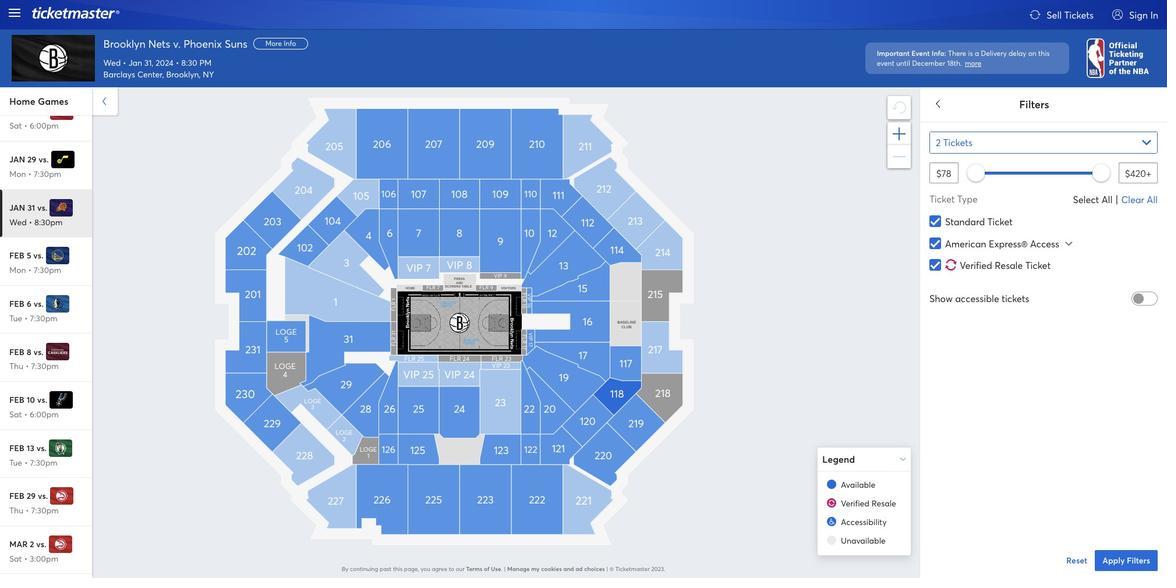 Task type: vqa. For each thing, say whether or not it's contained in the screenshot.


Task type: describe. For each thing, give the bounding box(es) containing it.
golden state warriors image
[[46, 247, 69, 265]]

verified resale ticket
[[960, 259, 1051, 271]]

:
[[944, 48, 946, 57]]

this inside 'by continuing past this page, you agree to our terms of use . | manage my cookies and ad choices | © ticketmaster 2023.'
[[393, 566, 403, 573]]

• for feb 6 vs.
[[24, 313, 28, 324]]

row for 202,
[[968, 267, 987, 279]]

wed • jan 31, 2024 • 8:30 pm barclays center, brooklyn, ny
[[103, 57, 214, 80]]

processing
[[930, 180, 970, 191]]

feb for feb 10
[[9, 394, 24, 405]]

of inside price includes fees (before taxes if applicable). an order processing fee of up to $7.50 may be added to each order.
[[986, 180, 993, 191]]

price inside tab
[[987, 210, 1006, 221]]

zoom out on interactive seat map image
[[892, 150, 907, 163]]

• for jan 29 vs.
[[28, 168, 32, 179]]

select all button
[[1073, 193, 1113, 206]]

vs. for jan 29 vs.
[[39, 154, 49, 165]]

to inside 'by continuing past this page, you agree to our terms of use . | manage my cookies and ad choices | © ticketmaster 2023.'
[[449, 566, 454, 573]]

• for jan 31 vs.
[[29, 216, 32, 227]]

29 for feb 29
[[27, 491, 36, 502]]

menu containing jan 27
[[0, 93, 92, 578]]

• for feb 10 vs.
[[24, 409, 27, 420]]

jan 29 vs.
[[9, 154, 49, 165]]

1 horizontal spatial info
[[932, 48, 944, 57]]

a
[[975, 49, 979, 57]]

2 all from the left
[[1147, 193, 1158, 206]]

thu for feb 8
[[9, 361, 23, 372]]

ticket list menu
[[921, 231, 1167, 578]]

select
[[1073, 193, 1099, 206]]

important
[[877, 48, 910, 57]]

thu • 7:30pm for 29
[[9, 505, 59, 516]]

202,
[[948, 267, 966, 279]]

phoenix suns image
[[50, 199, 73, 216]]

1 all from the left
[[1102, 193, 1113, 206]]

delay
[[1009, 49, 1026, 57]]

5 menu item from the top
[[921, 460, 1167, 492]]

added
[[1069, 180, 1094, 191]]

tue for feb 6
[[9, 313, 22, 324]]

tue • 7:30pm for 13
[[9, 457, 57, 468]]

order.
[[1126, 180, 1147, 191]]

more
[[965, 59, 982, 67]]

and
[[563, 565, 574, 573]]

agree
[[432, 566, 447, 573]]

mar 2 vs.
[[9, 539, 46, 550]]

ticket type
[[930, 193, 978, 205]]

verified for verified resale ticket
[[960, 259, 992, 271]]

$78.10
[[1135, 307, 1158, 318]]

jan
[[128, 57, 142, 68]]

sell tickets
[[1047, 9, 1094, 21]]

sec 230, row 8 $78.10
[[930, 299, 1158, 318]]

vs. for feb 6 vs.
[[34, 298, 44, 309]]

manage my cookies and ad choices link
[[507, 565, 605, 573]]

fee
[[972, 180, 983, 191]]

dallas mavericks image
[[46, 295, 69, 313]]

sell tickets button
[[1029, 9, 1094, 24]]

there
[[948, 49, 966, 57]]

6
[[27, 298, 31, 309]]

vs. for feb 8 vs.
[[33, 346, 44, 357]]

be
[[1057, 180, 1067, 191]]

8 for 230,
[[989, 299, 995, 312]]

• for feb 13 vs.
[[24, 457, 28, 468]]

• for feb 29 vs.
[[26, 505, 29, 516]]

sort options tab list
[[921, 202, 1167, 229]]

filters inside "button"
[[1127, 555, 1150, 566]]

mon for jan
[[9, 168, 26, 179]]

13
[[27, 442, 34, 454]]

sec 202, row 8 element
[[930, 267, 1126, 280]]

2 horizontal spatial to
[[1096, 180, 1103, 191]]

219,
[[948, 234, 964, 246]]

is
[[968, 49, 973, 57]]

sec for sec 219, row 10 standard ticket
[[930, 234, 945, 246]]

san antonio spurs image
[[50, 391, 73, 409]]

Maximum price $420+ text field
[[1119, 162, 1158, 183]]

accessible
[[955, 292, 999, 305]]

7:30pm for feb 6 vs.
[[30, 313, 57, 324]]

sat • 6:00pm
[[9, 409, 59, 420]]

reset
[[1066, 555, 1087, 566]]

home games
[[9, 95, 68, 107]]

boston celtics image
[[49, 439, 72, 457]]

2 menu item from the top
[[921, 362, 1167, 394]]

18th.
[[947, 59, 962, 67]]

price includes fees (before taxes if applicable). an order processing fee of up to $7.50 may be added to each order.
[[930, 169, 1147, 191]]

atlanta hawks image for thu • 7:30pm
[[50, 488, 74, 505]]

each
[[1106, 180, 1124, 191]]

phoenix
[[184, 37, 222, 51]]

row for 230,
[[968, 299, 987, 312]]

fees
[[983, 169, 998, 180]]

• for mar 2 vs.
[[24, 553, 27, 564]]

american
[[945, 237, 986, 250]]

feb for feb 29
[[9, 491, 24, 502]]

manage
[[507, 565, 530, 573]]

nets
[[148, 37, 170, 51]]

resale for verified resale ticket
[[995, 259, 1023, 271]]

verified resale
[[841, 498, 896, 509]]

2023.
[[651, 566, 665, 573]]

sat for mar 2
[[9, 553, 22, 564]]

feb 8 vs.
[[9, 346, 44, 357]]

my
[[531, 565, 540, 573]]

2024
[[156, 57, 174, 68]]

Maximum price $420+ text field
[[1119, 129, 1158, 150]]

resale for verified resale
[[872, 498, 896, 509]]

ticket down access
[[1025, 259, 1051, 271]]

lowest price
[[958, 210, 1006, 221]]

apply filters
[[1103, 555, 1150, 566]]

more info
[[265, 39, 296, 48]]

7:30pm for feb 8 vs.
[[31, 361, 59, 372]]

minimum price $78 text field for minimum ticket price in us dollars slider related to maximum price $420+ text field
[[930, 162, 958, 183]]

ticket down processing
[[930, 193, 955, 205]]

choices
[[584, 565, 605, 573]]

tue • 7:30pm for 6
[[9, 313, 57, 324]]

sec 230, row 8 element
[[930, 299, 1126, 312]]

cookies
[[541, 565, 562, 573]]

dates
[[30, 95, 52, 106]]

sec 219, row 10 standard ticket
[[930, 234, 997, 260]]

mon • 7:30pm for 5
[[9, 265, 61, 276]]

jan for jan 29 vs.
[[9, 154, 25, 165]]

you
[[421, 566, 430, 573]]

ad
[[576, 565, 583, 573]]

8:30
[[181, 57, 197, 68]]

clear all button
[[1121, 193, 1158, 206]]

an
[[1104, 169, 1114, 180]]

row for 219,
[[966, 234, 985, 246]]

important event info :
[[877, 48, 946, 57]]

0 vertical spatial standard
[[945, 216, 985, 228]]

sat for feb 10
[[9, 409, 22, 420]]

2 vertical spatial 8
[[27, 346, 31, 357]]

resale image
[[945, 259, 957, 271]]

there is a delivery delay on this event until december 18th.
[[877, 49, 1050, 67]]

31,
[[144, 57, 153, 68]]

wed for wed • jan 31, 2024 • 8:30 pm barclays center, brooklyn, ny
[[103, 57, 121, 68]]

barclays
[[103, 68, 135, 80]]

• left the jan
[[123, 57, 126, 68]]

3:00pm
[[30, 553, 58, 564]]

home
[[9, 95, 35, 107]]

by
[[342, 566, 348, 573]]



Task type: locate. For each thing, give the bounding box(es) containing it.
of left use
[[484, 565, 489, 573]]

all right clear
[[1147, 193, 1158, 206]]

if
[[1051, 169, 1056, 180]]

3 sat from the top
[[9, 553, 22, 564]]

6 menu item from the top
[[921, 492, 1167, 525]]

10
[[987, 234, 997, 246], [27, 394, 35, 405]]

2 jan from the top
[[9, 154, 25, 165]]

atlanta hawks image right 2
[[49, 536, 72, 553]]

vs. for feb 29 vs.
[[38, 491, 48, 502]]

standard inside sec 219, row 10 standard ticket
[[930, 249, 964, 260]]

• inside edp-link-label element
[[29, 216, 32, 227]]

10 up sat • 6:00pm
[[27, 394, 35, 405]]

vs. for jan 27 vs. sat • 6:00pm
[[38, 106, 48, 117]]

info
[[284, 39, 296, 48], [932, 48, 944, 57]]

all
[[1102, 193, 1113, 206], [1147, 193, 1158, 206]]

jan for jan 27 vs. sat • 6:00pm
[[9, 106, 25, 117]]

0 vertical spatial mon
[[9, 168, 26, 179]]

edp-link-label element
[[0, 189, 92, 238]]

1 vertical spatial sat
[[9, 409, 22, 420]]

more for more dates
[[9, 95, 28, 106]]

mon • 7:30pm down 5
[[9, 265, 61, 276]]

sat • 3:00pm
[[9, 553, 58, 564]]

standard
[[945, 216, 985, 228], [930, 249, 964, 260]]

minimum ticket price in us dollars slider up type
[[967, 164, 985, 182]]

up
[[995, 180, 1005, 191]]

to left the our
[[449, 566, 454, 573]]

7:30pm down feb 29 vs. on the bottom of the page
[[31, 505, 59, 516]]

to left each
[[1096, 180, 1103, 191]]

1 vertical spatial atlanta hawks image
[[49, 536, 72, 553]]

row inside sec 230, row 8 $78.10
[[968, 299, 987, 312]]

• down feb 10 vs.
[[24, 409, 27, 420]]

jan 31 vs.
[[9, 202, 47, 213]]

vs. for jan 31 vs.
[[37, 202, 47, 213]]

sign
[[1129, 9, 1148, 21]]

wed inside edp-link-label element
[[9, 216, 27, 227]]

vs. up sat • 6:00pm
[[37, 394, 47, 405]]

©
[[610, 566, 614, 573]]

tue • 7:30pm
[[9, 313, 57, 324], [9, 457, 57, 468]]

8 up show accessible tickets
[[989, 267, 995, 279]]

2 thu from the top
[[9, 505, 23, 516]]

2 tue • 7:30pm from the top
[[9, 457, 57, 468]]

ticket up american express® access
[[988, 216, 1013, 228]]

0 vertical spatial 8
[[989, 267, 995, 279]]

sec left "resale" image
[[930, 267, 945, 279]]

2 vertical spatial sat
[[9, 553, 22, 564]]

1 vertical spatial standard
[[930, 249, 964, 260]]

2 feb from the top
[[9, 298, 24, 309]]

brooklyn,
[[166, 68, 201, 80]]

more dates button
[[0, 87, 118, 115]]

10 inside sec 219, row 10 standard ticket
[[987, 234, 997, 246]]

tab
[[1044, 202, 1167, 229]]

sat down mar
[[9, 553, 22, 564]]

thu down feb 8 vs.
[[9, 361, 23, 372]]

1 menu item from the top
[[921, 329, 1167, 362]]

5
[[27, 250, 31, 261]]

continuing
[[350, 566, 378, 573]]

3 menu item from the top
[[921, 394, 1167, 427]]

1 sec from the top
[[930, 234, 945, 246]]

filters right apply
[[1127, 555, 1150, 566]]

sec left 219,
[[930, 234, 945, 246]]

Minimum price $78 text field
[[930, 129, 958, 150], [930, 162, 958, 183]]

1 horizontal spatial this
[[1038, 49, 1050, 57]]

0 horizontal spatial to
[[449, 566, 454, 573]]

tue • 7:30pm down "13" at the bottom of the page
[[9, 457, 57, 468]]

2 sec from the top
[[930, 267, 945, 279]]

1 horizontal spatial 10
[[987, 234, 997, 246]]

27
[[27, 106, 36, 117]]

8 for 202,
[[989, 267, 995, 279]]

0 vertical spatial resale
[[995, 259, 1023, 271]]

0 horizontal spatial of
[[484, 565, 489, 573]]

mon • 7:30pm for 29
[[9, 168, 61, 179]]

price up processing
[[930, 169, 948, 180]]

more info button
[[253, 38, 308, 50]]

1 feb from the top
[[9, 250, 24, 261]]

pm
[[199, 57, 212, 68]]

1 vertical spatial filters
[[1127, 555, 1150, 566]]

feb 5 vs.
[[9, 250, 44, 261]]

clear
[[1121, 193, 1144, 206]]

1 vertical spatial 10
[[27, 394, 35, 405]]

includes
[[950, 169, 981, 180]]

• down feb 13 vs.
[[24, 457, 28, 468]]

price right lowest
[[987, 210, 1006, 221]]

maximum ticket price in us dollars slider
[[1093, 131, 1110, 149], [1093, 164, 1110, 182]]

our
[[456, 566, 465, 573]]

0 vertical spatial of
[[986, 180, 993, 191]]

feb for feb 13
[[9, 442, 24, 454]]

2 maximum ticket price in us dollars slider from the top
[[1093, 164, 1110, 182]]

0 vertical spatial tue
[[9, 313, 22, 324]]

feb 13 vs.
[[9, 442, 47, 454]]

0 horizontal spatial 10
[[27, 394, 35, 405]]

29 left utah jazz image
[[27, 154, 36, 165]]

row right 230,
[[968, 299, 987, 312]]

1 horizontal spatial resale
[[995, 259, 1023, 271]]

info right suns
[[284, 39, 296, 48]]

info inside button
[[284, 39, 296, 48]]

wed inside wed • jan 31, 2024 • 8:30 pm barclays center, brooklyn, ny
[[103, 57, 121, 68]]

7:30pm for jan 29 vs.
[[34, 168, 61, 179]]

more for more info
[[265, 39, 282, 48]]

maximum ticket price in us dollars slider for maximum price $420+ text box
[[1093, 131, 1110, 149]]

6 feb from the top
[[9, 491, 24, 502]]

info up december
[[932, 48, 944, 57]]

6:00pm
[[30, 120, 59, 131], [30, 409, 59, 420]]

1 vertical spatial sec
[[930, 267, 945, 279]]

cleveland cavaliers image
[[46, 343, 69, 361]]

wed
[[103, 57, 121, 68], [9, 216, 27, 227]]

• down 27
[[24, 120, 27, 131]]

mon • 7:30pm down jan 29 vs.
[[9, 168, 61, 179]]

7:30pm down feb 5 vs.
[[34, 265, 61, 276]]

0 vertical spatial minimum ticket price in us dollars slider
[[967, 131, 985, 149]]

1 vertical spatial of
[[484, 565, 489, 573]]

to right the up
[[1007, 180, 1015, 191]]

0 horizontal spatial |
[[504, 566, 506, 573]]

wed down jan 31 vs.
[[9, 216, 27, 227]]

2 vertical spatial sec
[[930, 299, 945, 312]]

feb left "13" at the bottom of the page
[[9, 442, 24, 454]]

0 horizontal spatial info
[[284, 39, 296, 48]]

feb left cleveland cavaliers icon
[[9, 346, 24, 357]]

1 mon from the top
[[9, 168, 26, 179]]

all down each
[[1102, 193, 1113, 206]]

1 horizontal spatial wed
[[103, 57, 121, 68]]

event
[[877, 59, 894, 67]]

0 vertical spatial maximum ticket price in us dollars slider
[[1093, 131, 1110, 149]]

1 minimum price $78 text field from the top
[[930, 129, 958, 150]]

1 vertical spatial verified
[[841, 498, 869, 509]]

center,
[[137, 68, 164, 80]]

29 for jan 29
[[27, 154, 36, 165]]

minimum price $78 text field for maximum price $420+ text box minimum ticket price in us dollars slider
[[930, 129, 958, 150]]

games
[[38, 95, 68, 107]]

vs. right 2
[[36, 539, 46, 550]]

1 vertical spatial 8
[[989, 299, 995, 312]]

0 vertical spatial minimum price $78 text field
[[930, 129, 958, 150]]

thu for feb 29
[[9, 505, 23, 516]]

6:00pm inside jan 27 vs. sat • 6:00pm
[[30, 120, 59, 131]]

1 horizontal spatial to
[[1007, 180, 1015, 191]]

resale
[[995, 259, 1023, 271], [872, 498, 896, 509]]

0 vertical spatial thu
[[9, 361, 23, 372]]

vs. for mar 2 vs.
[[36, 539, 46, 550]]

standard down 219,
[[930, 249, 964, 260]]

1 horizontal spatial filters
[[1127, 555, 1150, 566]]

december
[[912, 59, 945, 67]]

ticket up sec 202, row 8
[[967, 249, 989, 260]]

6:00pm down feb 10 vs.
[[30, 409, 59, 420]]

1 vertical spatial tue
[[9, 457, 22, 468]]

minimum ticket price in us dollars slider for maximum price $420+ text field
[[967, 164, 985, 182]]

vs. right 6
[[34, 298, 44, 309]]

chevron image
[[1065, 241, 1073, 246]]

price inside price includes fees (before taxes if applicable). an order processing fee of up to $7.50 may be added to each order.
[[930, 169, 948, 180]]

feb up sat • 6:00pm
[[9, 394, 24, 405]]

1 vertical spatial mon
[[9, 265, 26, 276]]

0 vertical spatial atlanta hawks image
[[50, 488, 74, 505]]

more inside button
[[9, 95, 28, 106]]

ticket
[[930, 193, 955, 205], [988, 216, 1013, 228], [967, 249, 989, 260], [1025, 259, 1051, 271]]

suns
[[225, 37, 247, 51]]

6:00pm down 27
[[30, 120, 59, 131]]

jan inside jan 27 vs. sat • 6:00pm
[[9, 106, 25, 117]]

brooklyn nets v. phoenix suns
[[103, 37, 247, 51]]

vs. right 5
[[33, 250, 44, 261]]

1 horizontal spatial of
[[986, 180, 993, 191]]

vs. left cleveland cavaliers icon
[[33, 346, 44, 357]]

American Express® Access checkbox
[[930, 237, 941, 249]]

vs. for feb 5 vs.
[[33, 250, 44, 261]]

jan
[[9, 106, 25, 117], [9, 154, 25, 165], [9, 202, 25, 213]]

accessibility
[[841, 517, 887, 528]]

mar
[[9, 539, 28, 550]]

atlanta hawks image right feb 29 vs. on the bottom of the page
[[50, 488, 74, 505]]

0 vertical spatial wed
[[103, 57, 121, 68]]

wed up barclays
[[103, 57, 121, 68]]

applicable).
[[1058, 169, 1102, 180]]

1 6:00pm from the top
[[30, 120, 59, 131]]

0 horizontal spatial resale
[[872, 498, 896, 509]]

sat inside jan 27 vs. sat • 6:00pm
[[9, 120, 22, 131]]

sec 201, row 7 element
[[930, 560, 1125, 573]]

apply filters button
[[1095, 550, 1158, 571]]

Standard Ticket checkbox
[[930, 216, 941, 227]]

this inside there is a delivery delay on this event until december 18th.
[[1038, 49, 1050, 57]]

2 horizontal spatial |
[[1115, 192, 1119, 206]]

use
[[491, 565, 501, 573]]

1 horizontal spatial verified
[[960, 259, 992, 271]]

0 horizontal spatial more
[[9, 95, 28, 106]]

7:30pm for feb 29 vs.
[[31, 505, 59, 516]]

until
[[896, 59, 910, 67]]

• inside jan 27 vs. sat • 6:00pm
[[24, 120, 27, 131]]

• down 5
[[28, 265, 32, 276]]

feb left 6
[[9, 298, 24, 309]]

2 minimum ticket price in us dollars slider from the top
[[967, 164, 985, 182]]

maximum ticket price in us dollars slider left order
[[1093, 164, 1110, 182]]

1 tue from the top
[[9, 313, 22, 324]]

1 vertical spatial price
[[987, 210, 1006, 221]]

legend
[[822, 453, 855, 465]]

| right .
[[504, 566, 506, 573]]

wed for wed • 8:30pm
[[9, 216, 27, 227]]

filters down on
[[1019, 97, 1049, 111]]

8 left cleveland cavaliers icon
[[27, 346, 31, 357]]

1 jan from the top
[[9, 106, 25, 117]]

• down jan 29 vs.
[[28, 168, 32, 179]]

1 vertical spatial this
[[393, 566, 403, 573]]

feb for feb 5
[[9, 250, 24, 261]]

sec for sec 202, row 8
[[930, 267, 945, 279]]

vs. right "13" at the bottom of the page
[[37, 442, 47, 454]]

0 vertical spatial sat
[[9, 120, 22, 131]]

8 left "tickets"
[[989, 299, 995, 312]]

1 vertical spatial minimum price $78 text field
[[930, 162, 958, 183]]

of
[[986, 180, 993, 191], [484, 565, 489, 573]]

this right past
[[393, 566, 403, 573]]

1 vertical spatial 6:00pm
[[30, 409, 59, 420]]

1 vertical spatial 29
[[27, 491, 36, 502]]

row down the standard ticket
[[966, 234, 985, 246]]

menu item
[[921, 329, 1167, 362], [921, 362, 1167, 394], [921, 394, 1167, 427], [921, 427, 1167, 460], [921, 460, 1167, 492], [921, 492, 1167, 525]]

0 vertical spatial 6:00pm
[[30, 120, 59, 131]]

sec 219, row 10 element
[[930, 234, 1126, 247]]

0 vertical spatial jan
[[9, 106, 25, 117]]

0 vertical spatial sec
[[930, 234, 945, 246]]

• down feb 6 vs.
[[24, 313, 28, 324]]

row
[[966, 234, 985, 246], [968, 267, 987, 279], [968, 299, 987, 312]]

1 minimum ticket price in us dollars slider from the top
[[967, 131, 985, 149]]

jan down jan 27 vs. sat • 6:00pm
[[9, 154, 25, 165]]

0 vertical spatial more
[[265, 39, 282, 48]]

sec for sec 230, row 8 $78.10
[[930, 299, 945, 312]]

1 vertical spatial minimum ticket price in us dollars slider
[[967, 164, 985, 182]]

american express® access
[[945, 237, 1059, 250]]

7:30pm down feb 8 vs.
[[31, 361, 59, 372]]

thu • 7:30pm
[[9, 361, 59, 372], [9, 505, 59, 516]]

0 horizontal spatial all
[[1102, 193, 1113, 206]]

sign in
[[1129, 9, 1158, 21]]

thu • 7:30pm for 8
[[9, 361, 59, 372]]

vs. right 27
[[38, 106, 48, 117]]

vs. for feb 13 vs.
[[37, 442, 47, 454]]

0 vertical spatial 29
[[27, 154, 36, 165]]

0 horizontal spatial price
[[930, 169, 948, 180]]

| left © at bottom
[[606, 566, 608, 573]]

resale up accessibility
[[872, 498, 896, 509]]

mon for feb
[[9, 265, 26, 276]]

8 inside sec 230, row 8 $78.10
[[989, 299, 995, 312]]

1 vertical spatial row
[[968, 267, 987, 279]]

minimum price $78 text field up includes at the top
[[930, 129, 958, 150]]

thu • 7:30pm down feb 8 vs.
[[9, 361, 59, 372]]

2 6:00pm from the top
[[30, 409, 59, 420]]

1 horizontal spatial all
[[1147, 193, 1158, 206]]

sat
[[9, 120, 22, 131], [9, 409, 22, 420], [9, 553, 22, 564]]

jan left 27
[[9, 106, 25, 117]]

row inside sec 219, row 10 standard ticket
[[966, 234, 985, 246]]

3 sec from the top
[[930, 299, 945, 312]]

select all | clear all
[[1073, 192, 1158, 206]]

vs. right 31
[[37, 202, 47, 213]]

minimum ticket price in us dollars slider
[[967, 131, 985, 149], [967, 164, 985, 182]]

2 mon • 7:30pm from the top
[[9, 265, 61, 276]]

tue down feb 6 vs.
[[9, 313, 22, 324]]

1 horizontal spatial price
[[987, 210, 1006, 221]]

mon down jan 29 vs.
[[9, 168, 26, 179]]

minimum ticket price in us dollars slider for maximum price $420+ text box
[[967, 131, 985, 149]]

menu
[[0, 93, 92, 578]]

0 vertical spatial tue • 7:30pm
[[9, 313, 57, 324]]

7:30pm
[[34, 168, 61, 179], [34, 265, 61, 276], [30, 313, 57, 324], [31, 361, 59, 372], [30, 457, 57, 468], [31, 505, 59, 516]]

event
[[912, 48, 930, 57]]

1 thu from the top
[[9, 361, 23, 372]]

access
[[1030, 237, 1059, 250]]

resale down express® on the right
[[995, 259, 1023, 271]]

1 vertical spatial jan
[[9, 154, 25, 165]]

feb for feb 6
[[9, 298, 24, 309]]

Verified Resale Ticket checkbox
[[930, 259, 941, 271]]

vs. inside jan 27 vs. sat • 6:00pm
[[38, 106, 48, 117]]

0 vertical spatial mon • 7:30pm
[[9, 168, 61, 179]]

1 vertical spatial tue • 7:30pm
[[9, 457, 57, 468]]

sell
[[1047, 9, 1062, 21]]

2 vertical spatial row
[[968, 299, 987, 312]]

terms
[[466, 565, 482, 573]]

sign in button
[[1112, 9, 1158, 24]]

vs. inside edp-link-label element
[[37, 202, 47, 213]]

2020 nba lockup image
[[1087, 38, 1153, 78]]

type
[[957, 193, 978, 205]]

1 vertical spatial thu
[[9, 505, 23, 516]]

past
[[380, 566, 392, 573]]

7:30pm down "13" at the bottom of the page
[[30, 457, 57, 468]]

jan left 31
[[9, 202, 25, 213]]

vs. for feb 10 vs.
[[37, 394, 47, 405]]

reset focus on interactive seat map image
[[892, 101, 907, 114]]

0 vertical spatial price
[[930, 169, 948, 180]]

• for feb 8 vs.
[[26, 361, 29, 372]]

0 vertical spatial this
[[1038, 49, 1050, 57]]

1 thu • 7:30pm from the top
[[9, 361, 59, 372]]

minimum ticket price in us dollars slider up includes at the top
[[967, 131, 985, 149]]

sec inside sec 230, row 8 $78.10
[[930, 299, 945, 312]]

this right on
[[1038, 49, 1050, 57]]

2 thu • 7:30pm from the top
[[9, 505, 59, 516]]

•
[[123, 57, 126, 68], [176, 57, 179, 68], [24, 120, 27, 131], [28, 168, 32, 179], [29, 216, 32, 227], [28, 265, 32, 276], [24, 313, 28, 324], [26, 361, 29, 372], [24, 409, 27, 420], [24, 457, 28, 468], [26, 505, 29, 516], [24, 553, 27, 564]]

1 vertical spatial wed
[[9, 216, 27, 227]]

2 sat from the top
[[9, 409, 22, 420]]

ticketmaster
[[615, 566, 650, 573]]

legend button
[[818, 448, 911, 471]]

sat down home
[[9, 120, 22, 131]]

1 vertical spatial mon • 7:30pm
[[9, 265, 61, 276]]

2 vertical spatial jan
[[9, 202, 25, 213]]

3 feb from the top
[[9, 346, 24, 357]]

vs. left utah jazz image
[[39, 154, 49, 165]]

mon • 7:30pm
[[9, 168, 61, 179], [9, 265, 61, 276]]

4 feb from the top
[[9, 394, 24, 405]]

feb up mar
[[9, 491, 24, 502]]

may
[[1039, 180, 1055, 191]]

1 horizontal spatial |
[[606, 566, 608, 573]]

lowest price tab
[[921, 202, 1044, 229]]

• down mar 2 vs.
[[24, 553, 27, 564]]

sec 202, row 8
[[930, 267, 995, 279]]

reset button
[[1059, 550, 1095, 571]]

0 horizontal spatial verified
[[841, 498, 869, 509]]

3 jan from the top
[[9, 202, 25, 213]]

10 down the standard ticket
[[987, 234, 997, 246]]

on
[[1028, 49, 1037, 57]]

29 down "13" at the bottom of the page
[[27, 491, 36, 502]]

1 vertical spatial more
[[9, 95, 28, 106]]

atlanta hawks image
[[50, 488, 74, 505], [49, 536, 72, 553]]

ny
[[203, 68, 214, 80]]

1 maximum ticket price in us dollars slider from the top
[[1093, 131, 1110, 149]]

available
[[841, 479, 876, 490]]

more left dates
[[9, 95, 28, 106]]

verified down available
[[841, 498, 869, 509]]

8
[[989, 267, 995, 279], [989, 299, 995, 312], [27, 346, 31, 357]]

230,
[[948, 299, 966, 312]]

ticket inside sec 219, row 10 standard ticket
[[967, 249, 989, 260]]

1 vertical spatial thu • 7:30pm
[[9, 505, 59, 516]]

row right 202,
[[968, 267, 987, 279]]

0 horizontal spatial this
[[393, 566, 403, 573]]

wed • 8:30pm
[[9, 216, 63, 227]]

5 feb from the top
[[9, 442, 24, 454]]

0 vertical spatial filters
[[1019, 97, 1049, 111]]

verified for verified resale
[[841, 498, 869, 509]]

utah jazz image
[[51, 151, 74, 168]]

1 sat from the top
[[9, 120, 22, 131]]

maximum ticket price in us dollars slider for maximum price $420+ text field
[[1093, 164, 1110, 182]]

• down 31
[[29, 216, 32, 227]]

0 vertical spatial thu • 7:30pm
[[9, 361, 59, 372]]

tue • 7:30pm down 6
[[9, 313, 57, 324]]

feb for feb 8
[[9, 346, 24, 357]]

sec inside sec 219, row 10 standard ticket
[[930, 234, 945, 246]]

more
[[265, 39, 282, 48], [9, 95, 28, 106]]

lowest
[[958, 210, 985, 221]]

tickets
[[1002, 292, 1029, 305]]

terms of use link
[[466, 565, 501, 573]]

atlanta hawks image for sat • 3:00pm
[[49, 536, 72, 553]]

• for feb 5 vs.
[[28, 265, 32, 276]]

by continuing past this page, you agree to our terms of use . | manage my cookies and ad choices | © ticketmaster 2023.
[[342, 565, 665, 573]]

1 vertical spatial maximum ticket price in us dollars slider
[[1093, 164, 1110, 182]]

1 vertical spatial resale
[[872, 498, 896, 509]]

more inside button
[[265, 39, 282, 48]]

0 vertical spatial 10
[[987, 234, 997, 246]]

0 vertical spatial row
[[966, 234, 985, 246]]

thu • 7:30pm down feb 29 vs. on the bottom of the page
[[9, 505, 59, 516]]

2 tue from the top
[[9, 457, 22, 468]]

1 mon • 7:30pm from the top
[[9, 168, 61, 179]]

7:30pm down 6
[[30, 313, 57, 324]]

4 menu item from the top
[[921, 427, 1167, 460]]

tue down feb 13 vs.
[[9, 457, 22, 468]]

tue for feb 13
[[9, 457, 22, 468]]

order
[[1116, 169, 1136, 180]]

7:30pm for feb 13 vs.
[[30, 457, 57, 468]]

jan inside edp-link-label element
[[9, 202, 25, 213]]

sec left 230,
[[930, 299, 945, 312]]

thu down feb 29 vs. on the bottom of the page
[[9, 505, 23, 516]]

7:30pm for feb 5 vs.
[[34, 265, 61, 276]]

• down feb 29 vs. on the bottom of the page
[[26, 505, 29, 516]]

maximum ticket price in us dollars slider up an
[[1093, 131, 1110, 149]]

show
[[930, 292, 953, 305]]

zoom in on interactive seat map image
[[892, 128, 907, 140]]

minimum price $78 text field up ticket type
[[930, 162, 958, 183]]

• left 8:30 on the top of page
[[176, 57, 179, 68]]

of left the up
[[986, 180, 993, 191]]

1 horizontal spatial more
[[265, 39, 282, 48]]

0 horizontal spatial filters
[[1019, 97, 1049, 111]]

0 horizontal spatial wed
[[9, 216, 27, 227]]

(before
[[1001, 169, 1027, 180]]

0 vertical spatial verified
[[960, 259, 992, 271]]

feb 10 vs.
[[9, 394, 47, 405]]

2 minimum price $78 text field from the top
[[930, 162, 958, 183]]

standard up 219,
[[945, 216, 985, 228]]

1 tue • 7:30pm from the top
[[9, 313, 57, 324]]

mon down feb 5 vs.
[[9, 265, 26, 276]]

2 mon from the top
[[9, 265, 26, 276]]

jan for jan 31 vs.
[[9, 202, 25, 213]]

verified down american
[[960, 259, 992, 271]]

| down each
[[1115, 192, 1119, 206]]



